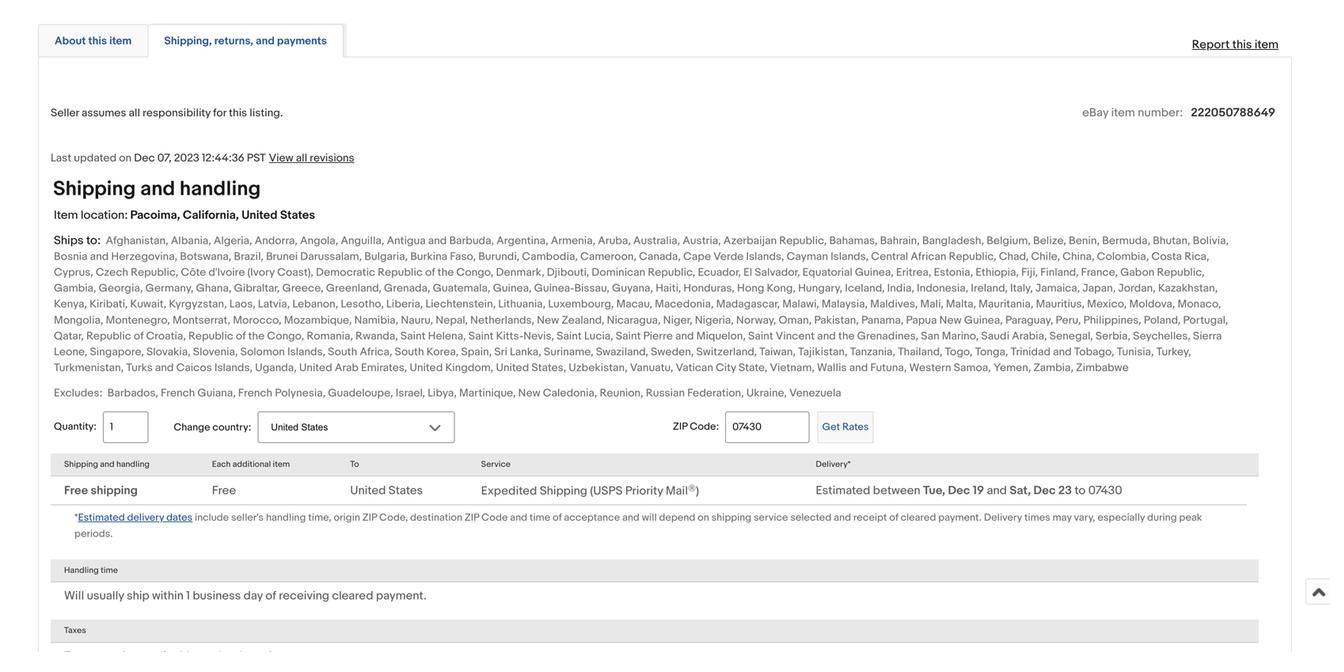 Task type: describe. For each thing, give the bounding box(es) containing it.
zip code:
[[673, 421, 719, 433]]

shipping inside "expedited shipping (usps priority mail ® )"
[[540, 485, 588, 499]]

niger,
[[663, 314, 693, 327]]

wallis
[[817, 362, 847, 375]]

and up the free shipping at left
[[100, 460, 114, 470]]

bhutan,
[[1153, 234, 1191, 248]]

bulgaria,
[[365, 250, 408, 264]]

afghanistan,
[[106, 234, 168, 248]]

item right ebay
[[1112, 106, 1136, 120]]

gibraltar,
[[234, 282, 280, 296]]

san
[[921, 330, 940, 343]]

pierre
[[644, 330, 673, 343]]

israel,
[[396, 387, 425, 401]]

faso,
[[450, 250, 476, 264]]

jordan,
[[1119, 282, 1156, 296]]

ethiopia,
[[976, 266, 1019, 280]]

greenland,
[[326, 282, 382, 296]]

0 vertical spatial states
[[280, 208, 315, 222]]

tajikistan,
[[799, 346, 848, 359]]

ships
[[54, 234, 84, 248]]

lebanon,
[[293, 298, 338, 311]]

*
[[74, 512, 78, 525]]

angola,
[[300, 234, 338, 248]]

1 vertical spatial shipping
[[64, 460, 98, 470]]

ZIP Code: text field
[[726, 412, 810, 443]]

report this item link
[[1185, 30, 1287, 60]]

kiribati,
[[90, 298, 128, 311]]

1 vertical spatial congo,
[[267, 330, 304, 343]]

get rates button
[[818, 412, 874, 443]]

0 horizontal spatial the
[[248, 330, 265, 343]]

argentina,
[[497, 234, 549, 248]]

islands, down bahamas,
[[831, 250, 869, 264]]

2 horizontal spatial the
[[839, 330, 855, 343]]

receiving
[[279, 589, 330, 604]]

united down to
[[350, 484, 386, 498]]

1 saint from the left
[[401, 330, 426, 343]]

kyrgyzstan,
[[169, 298, 227, 311]]

sierra
[[1194, 330, 1223, 343]]

malawi,
[[783, 298, 820, 311]]

and down to:
[[90, 250, 109, 264]]

sweden,
[[651, 346, 694, 359]]

republic, up kazakhstan,
[[1158, 266, 1205, 280]]

free for free
[[212, 484, 236, 498]]

bolivia,
[[1193, 234, 1229, 248]]

and left receipt
[[834, 512, 851, 525]]

2 horizontal spatial republic
[[378, 266, 423, 280]]

location:
[[81, 208, 128, 222]]

equatorial
[[803, 266, 853, 280]]

handling inside include seller's handling time, origin zip code, destination zip code and time of acceptance and will depend on shipping service selected and receipt of cleared payment. delivery times may vary, especially during peak periods.
[[266, 512, 306, 525]]

tue,
[[924, 484, 946, 498]]

1 horizontal spatial handling
[[180, 177, 261, 201]]

and up zambia,
[[1054, 346, 1072, 359]]

republic, down herzegovina, at the top left
[[131, 266, 178, 280]]

montserrat,
[[173, 314, 231, 327]]

georgia,
[[99, 282, 143, 296]]

islands, up salvador,
[[746, 250, 785, 264]]

united down sri
[[496, 362, 529, 375]]

item for about this item
[[109, 35, 132, 48]]

yemen,
[[994, 362, 1032, 375]]

of down morocco,
[[236, 330, 246, 343]]

mozambique,
[[284, 314, 352, 327]]

usually
[[87, 589, 124, 604]]

serbia,
[[1096, 330, 1131, 343]]

cameroon,
[[581, 250, 637, 264]]

service
[[754, 512, 788, 525]]

0 vertical spatial shipping
[[53, 177, 136, 201]]

barbuda,
[[449, 234, 494, 248]]

montenegro,
[[106, 314, 170, 327]]

nepal,
[[436, 314, 468, 327]]

for
[[213, 107, 227, 120]]

1 south from the left
[[328, 346, 357, 359]]

liberia,
[[386, 298, 423, 311]]

include seller's handling time, origin zip code, destination zip code and time of acceptance and will depend on shipping service selected and receipt of cleared payment. delivery times may vary, especially during peak periods.
[[74, 512, 1203, 540]]

central
[[871, 250, 909, 264]]

report this item
[[1193, 38, 1279, 52]]

12:44:36
[[202, 152, 244, 165]]

1 vertical spatial states
[[389, 484, 423, 498]]

grenada,
[[384, 282, 431, 296]]

service
[[481, 460, 511, 470]]

1 french from the left
[[161, 387, 195, 401]]

rwanda,
[[356, 330, 398, 343]]

of right the day
[[266, 589, 276, 604]]

federation,
[[688, 387, 744, 401]]

marino,
[[942, 330, 979, 343]]

1
[[186, 589, 190, 604]]

republic, up haiti,
[[648, 266, 696, 280]]

of left acceptance
[[553, 512, 562, 525]]

togo,
[[945, 346, 973, 359]]

macau,
[[617, 298, 653, 311]]

to:
[[86, 234, 101, 248]]

0 horizontal spatial estimated
[[78, 512, 125, 525]]

23
[[1059, 484, 1072, 498]]

leone,
[[54, 346, 87, 359]]

ebay
[[1083, 106, 1109, 120]]

times
[[1025, 512, 1051, 525]]

turks
[[126, 362, 153, 375]]

taiwan,
[[760, 346, 796, 359]]

romania,
[[307, 330, 353, 343]]

fiji,
[[1022, 266, 1038, 280]]

gambia,
[[54, 282, 96, 296]]

each additional item
[[212, 460, 290, 470]]

peru,
[[1056, 314, 1081, 327]]

and up burkina
[[428, 234, 447, 248]]

new up marino,
[[940, 314, 962, 327]]

macedonia,
[[655, 298, 714, 311]]

origin
[[334, 512, 360, 525]]

republic, up cayman
[[780, 234, 827, 248]]

1 vertical spatial shipping and handling
[[64, 460, 150, 470]]

bahamas,
[[830, 234, 878, 248]]

suriname,
[[544, 346, 594, 359]]

caicos
[[176, 362, 212, 375]]

latvia,
[[258, 298, 290, 311]]

dates
[[166, 512, 193, 525]]

kong,
[[767, 282, 796, 296]]

priority
[[626, 485, 663, 499]]

222050788649
[[1192, 106, 1276, 120]]

swaziland,
[[596, 346, 649, 359]]

pst
[[247, 152, 266, 165]]

hungary,
[[798, 282, 843, 296]]

lanka,
[[510, 346, 542, 359]]

and inside button
[[256, 35, 275, 48]]

on inside include seller's handling time, origin zip code, destination zip code and time of acceptance and will depend on shipping service selected and receipt of cleared payment. delivery times may vary, especially during peak periods.
[[698, 512, 710, 525]]

to
[[350, 460, 359, 470]]

2 vertical spatial guinea,
[[965, 314, 1003, 327]]

paraguay,
[[1006, 314, 1054, 327]]

mali,
[[921, 298, 944, 311]]

5 saint from the left
[[749, 330, 774, 343]]

italy,
[[1011, 282, 1033, 296]]

0 horizontal spatial time
[[101, 566, 118, 576]]

1 vertical spatial guinea,
[[493, 282, 532, 296]]

of down montenegro,
[[134, 330, 144, 343]]

revisions
[[310, 152, 355, 165]]

0 horizontal spatial cleared
[[332, 589, 373, 604]]

and right code
[[510, 512, 528, 525]]

0 horizontal spatial all
[[129, 107, 140, 120]]

zealand,
[[562, 314, 605, 327]]



Task type: locate. For each thing, give the bounding box(es) containing it.
1 horizontal spatial payment.
[[939, 512, 982, 525]]

and
[[256, 35, 275, 48], [140, 177, 175, 201], [428, 234, 447, 248], [90, 250, 109, 264], [676, 330, 694, 343], [818, 330, 836, 343], [1054, 346, 1072, 359], [155, 362, 174, 375], [850, 362, 868, 375], [100, 460, 114, 470], [987, 484, 1007, 498], [510, 512, 528, 525], [623, 512, 640, 525], [834, 512, 851, 525]]

0 vertical spatial on
[[119, 152, 132, 165]]

zip left code
[[465, 512, 479, 525]]

saint down nicaragua,
[[616, 330, 641, 343]]

andorra,
[[255, 234, 298, 248]]

french down the caicos
[[161, 387, 195, 401]]

caledonia,
[[543, 387, 597, 401]]

1 horizontal spatial dec
[[948, 484, 971, 498]]

Quantity: text field
[[103, 412, 148, 443]]

honduras,
[[684, 282, 735, 296]]

returns,
[[214, 35, 253, 48]]

handling down "quantity:" "text box"
[[116, 460, 150, 470]]

this inside about this item button
[[88, 35, 107, 48]]

0 horizontal spatial zip
[[363, 512, 377, 525]]

free down each
[[212, 484, 236, 498]]

and left will
[[623, 512, 640, 525]]

on right depend
[[698, 512, 710, 525]]

excludes: barbados, french guiana, french polynesia, guadeloupe, israel, libya, martinique, new caledonia, reunion, russian federation, ukraine, venezuela
[[54, 387, 842, 401]]

lithuania,
[[498, 298, 546, 311]]

germany,
[[145, 282, 194, 296]]

saint
[[401, 330, 426, 343], [469, 330, 494, 343], [557, 330, 582, 343], [616, 330, 641, 343], [749, 330, 774, 343]]

democratic
[[316, 266, 375, 280]]

states,
[[532, 362, 566, 375]]

congo, down faso,
[[457, 266, 494, 280]]

and down niger,
[[676, 330, 694, 343]]

0 vertical spatial payment.
[[939, 512, 982, 525]]

dec for on
[[134, 152, 155, 165]]

code,
[[379, 512, 408, 525]]

shipping left service
[[712, 512, 752, 525]]

this right about at left top
[[88, 35, 107, 48]]

this right report
[[1233, 38, 1253, 52]]

venezuela
[[790, 387, 842, 401]]

zambia,
[[1034, 362, 1074, 375]]

dec left the 19
[[948, 484, 971, 498]]

this for report
[[1233, 38, 1253, 52]]

saint down nauru,
[[401, 330, 426, 343]]

shipping inside include seller's handling time, origin zip code, destination zip code and time of acceptance and will depend on shipping service selected and receipt of cleared payment. delivery times may vary, especially during peak periods.
[[712, 512, 752, 525]]

2 vertical spatial shipping
[[540, 485, 588, 499]]

saint up suriname,
[[557, 330, 582, 343]]

0 vertical spatial estimated
[[816, 484, 871, 498]]

zip right origin
[[363, 512, 377, 525]]

1 horizontal spatial french
[[238, 387, 273, 401]]

1 vertical spatial handling
[[116, 460, 150, 470]]

guinea, down denmark,
[[493, 282, 532, 296]]

south
[[328, 346, 357, 359], [395, 346, 424, 359]]

this right for on the left top of the page
[[229, 107, 247, 120]]

samoa,
[[954, 362, 991, 375]]

islands, down slovenia,
[[215, 362, 253, 375]]

1 horizontal spatial estimated
[[816, 484, 871, 498]]

kenya,
[[54, 298, 87, 311]]

cleared right receiving
[[332, 589, 373, 604]]

item right report
[[1255, 38, 1279, 52]]

shipping up acceptance
[[540, 485, 588, 499]]

botswana,
[[180, 250, 231, 264]]

0 horizontal spatial this
[[88, 35, 107, 48]]

seller's
[[231, 512, 264, 525]]

russian
[[646, 387, 685, 401]]

and down tanzania,
[[850, 362, 868, 375]]

item right about at left top
[[109, 35, 132, 48]]

miquelon,
[[697, 330, 746, 343]]

0 horizontal spatial free
[[64, 484, 88, 498]]

cleared inside include seller's handling time, origin zip code, destination zip code and time of acceptance and will depend on shipping service selected and receipt of cleared payment. delivery times may vary, especially during peak periods.
[[901, 512, 937, 525]]

item inside about this item button
[[109, 35, 132, 48]]

and right the 19
[[987, 484, 1007, 498]]

and down slovakia,
[[155, 362, 174, 375]]

assumes
[[82, 107, 126, 120]]

shipping up the free shipping at left
[[64, 460, 98, 470]]

saint up spain, in the bottom left of the page
[[469, 330, 494, 343]]

canada,
[[639, 250, 681, 264]]

0 vertical spatial handling
[[180, 177, 261, 201]]

shipping, returns, and payments button
[[164, 34, 327, 49]]

cleared down tue,
[[901, 512, 937, 525]]

kitts-
[[496, 330, 524, 343]]

kuwait,
[[130, 298, 167, 311]]

nigeria,
[[695, 314, 734, 327]]

guinea,
[[855, 266, 894, 280], [493, 282, 532, 296], [965, 314, 1003, 327]]

0 horizontal spatial south
[[328, 346, 357, 359]]

1 vertical spatial time
[[101, 566, 118, 576]]

azerbaijan
[[724, 234, 777, 248]]

0 horizontal spatial states
[[280, 208, 315, 222]]

handling time
[[64, 566, 118, 576]]

2 horizontal spatial guinea,
[[965, 314, 1003, 327]]

1 horizontal spatial the
[[438, 266, 454, 280]]

0 vertical spatial guinea,
[[855, 266, 894, 280]]

states up code,
[[389, 484, 423, 498]]

shipping and handling up pacoima,
[[53, 177, 261, 201]]

2 vertical spatial handling
[[266, 512, 306, 525]]

2 horizontal spatial zip
[[673, 421, 688, 433]]

martinique,
[[459, 387, 516, 401]]

payments
[[277, 35, 327, 48]]

free up *
[[64, 484, 88, 498]]

united
[[242, 208, 278, 222], [299, 362, 332, 375], [410, 362, 443, 375], [496, 362, 529, 375], [350, 484, 386, 498]]

cayman
[[787, 250, 828, 264]]

united up polynesia, on the left bottom of the page
[[299, 362, 332, 375]]

trinidad
[[1011, 346, 1051, 359]]

french down uganda,
[[238, 387, 273, 401]]

states
[[280, 208, 315, 222], [389, 484, 423, 498]]

poland,
[[1144, 314, 1181, 327]]

item right additional
[[273, 460, 290, 470]]

new up the nevis,
[[537, 314, 559, 327]]

shipping and handling up the free shipping at left
[[64, 460, 150, 470]]

0 horizontal spatial republic
[[86, 330, 131, 343]]

estimated down delivery*
[[816, 484, 871, 498]]

guinea, up saudi
[[965, 314, 1003, 327]]

congo, up solomon
[[267, 330, 304, 343]]

0 vertical spatial shipping
[[91, 484, 138, 498]]

hong
[[737, 282, 765, 296]]

tonga,
[[976, 346, 1009, 359]]

indonesia,
[[917, 282, 969, 296]]

ships to:
[[54, 234, 101, 248]]

republic up slovenia,
[[188, 330, 233, 343]]

south up the emirates,
[[395, 346, 424, 359]]

1 horizontal spatial time
[[530, 512, 551, 525]]

free for free shipping
[[64, 484, 88, 498]]

2 french from the left
[[238, 387, 273, 401]]

darussalam,
[[300, 250, 362, 264]]

eritrea,
[[897, 266, 932, 280]]

about this item button
[[55, 34, 132, 49]]

2 south from the left
[[395, 346, 424, 359]]

dec for tue,
[[948, 484, 971, 498]]

0 vertical spatial cleared
[[901, 512, 937, 525]]

1 free from the left
[[64, 484, 88, 498]]

western
[[910, 362, 952, 375]]

the
[[438, 266, 454, 280], [248, 330, 265, 343], [839, 330, 855, 343]]

1 vertical spatial cleared
[[332, 589, 373, 604]]

the down pakistan,
[[839, 330, 855, 343]]

of right receipt
[[890, 512, 899, 525]]

austria,
[[683, 234, 721, 248]]

payment. down code,
[[376, 589, 427, 604]]

excludes:
[[54, 387, 103, 401]]

4 saint from the left
[[616, 330, 641, 343]]

qatar,
[[54, 330, 84, 343]]

0 vertical spatial all
[[129, 107, 140, 120]]

1 vertical spatial estimated
[[78, 512, 125, 525]]

burundi,
[[479, 250, 520, 264]]

1 vertical spatial shipping
[[712, 512, 752, 525]]

1 horizontal spatial zip
[[465, 512, 479, 525]]

islands, down romania,
[[287, 346, 326, 359]]

1 horizontal spatial on
[[698, 512, 710, 525]]

1 horizontal spatial republic
[[188, 330, 233, 343]]

1 vertical spatial all
[[296, 152, 307, 165]]

1 horizontal spatial this
[[229, 107, 247, 120]]

2 saint from the left
[[469, 330, 494, 343]]

3 saint from the left
[[557, 330, 582, 343]]

handling up california,
[[180, 177, 261, 201]]

1 horizontal spatial cleared
[[901, 512, 937, 525]]

1 horizontal spatial guinea,
[[855, 266, 894, 280]]

this inside report this item link
[[1233, 38, 1253, 52]]

all right assumes
[[129, 107, 140, 120]]

and up tajikistan,
[[818, 330, 836, 343]]

dec left 23
[[1034, 484, 1056, 498]]

bahrain,
[[880, 234, 920, 248]]

0 vertical spatial time
[[530, 512, 551, 525]]

0 horizontal spatial on
[[119, 152, 132, 165]]

republic
[[378, 266, 423, 280], [86, 330, 131, 343], [188, 330, 233, 343]]

arabia,
[[1012, 330, 1048, 343]]

2 horizontal spatial handling
[[266, 512, 306, 525]]

1 horizontal spatial free
[[212, 484, 236, 498]]

korea,
[[427, 346, 459, 359]]

2 horizontal spatial dec
[[1034, 484, 1056, 498]]

benin,
[[1069, 234, 1100, 248]]

item for report this item
[[1255, 38, 1279, 52]]

burkina
[[410, 250, 448, 264]]

new
[[537, 314, 559, 327], [940, 314, 962, 327], [518, 387, 541, 401]]

south up arab
[[328, 346, 357, 359]]

2023
[[174, 152, 199, 165]]

city
[[716, 362, 736, 375]]

2 free from the left
[[212, 484, 236, 498]]

kazakhstan,
[[1159, 282, 1218, 296]]

of down burkina
[[425, 266, 435, 280]]

item inside report this item link
[[1255, 38, 1279, 52]]

vary,
[[1074, 512, 1096, 525]]

1 horizontal spatial south
[[395, 346, 424, 359]]

0 horizontal spatial handling
[[116, 460, 150, 470]]

republic up grenada,
[[378, 266, 423, 280]]

item for each additional item
[[273, 460, 290, 470]]

shipping up 'location:'
[[53, 177, 136, 201]]

on right updated
[[119, 152, 132, 165]]

payment. down estimated between tue, dec 19 and sat, dec 23 to 07430
[[939, 512, 982, 525]]

0 horizontal spatial dec
[[134, 152, 155, 165]]

estimated up periods.
[[78, 512, 125, 525]]

guadeloupe,
[[328, 387, 393, 401]]

0 vertical spatial congo,
[[457, 266, 494, 280]]

new down states,
[[518, 387, 541, 401]]

1 horizontal spatial congo,
[[457, 266, 494, 280]]

time inside include seller's handling time, origin zip code, destination zip code and time of acceptance and will depend on shipping service selected and receipt of cleared payment. delivery times may vary, especially during peak periods.
[[530, 512, 551, 525]]

guinea, up iceland,
[[855, 266, 894, 280]]

2 horizontal spatial this
[[1233, 38, 1253, 52]]

dec left 07,
[[134, 152, 155, 165]]

1 vertical spatial on
[[698, 512, 710, 525]]

0 horizontal spatial shipping
[[91, 484, 138, 498]]

bissau,
[[575, 282, 610, 296]]

listing.
[[250, 107, 283, 120]]

)
[[696, 485, 699, 499]]

congo,
[[457, 266, 494, 280], [267, 330, 304, 343]]

india,
[[888, 282, 915, 296]]

this for about
[[88, 35, 107, 48]]

within
[[152, 589, 184, 604]]

verde
[[714, 250, 744, 264]]

0 horizontal spatial guinea,
[[493, 282, 532, 296]]

armenia,
[[551, 234, 596, 248]]

tab list containing about this item
[[38, 21, 1293, 58]]

time up usually
[[101, 566, 118, 576]]

time down expedited
[[530, 512, 551, 525]]

payment. inside include seller's handling time, origin zip code, destination zip code and time of acceptance and will depend on shipping service selected and receipt of cleared payment. delivery times may vary, especially during peak periods.
[[939, 512, 982, 525]]

anguilla,
[[341, 234, 384, 248]]

saint down norway, on the right of the page
[[749, 330, 774, 343]]

0 horizontal spatial congo,
[[267, 330, 304, 343]]

shipping up * estimated delivery dates
[[91, 484, 138, 498]]

rica,
[[1185, 250, 1210, 264]]

especially
[[1098, 512, 1145, 525]]

republic, up estonia,
[[949, 250, 997, 264]]

sat,
[[1010, 484, 1031, 498]]

0 horizontal spatial french
[[161, 387, 195, 401]]

the down morocco,
[[248, 330, 265, 343]]

states up andorra, on the top
[[280, 208, 315, 222]]

netherlands,
[[470, 314, 535, 327]]

the up guatemala, at the top left
[[438, 266, 454, 280]]

moldova,
[[1130, 298, 1176, 311]]

and right 'returns,'
[[256, 35, 275, 48]]

1 horizontal spatial all
[[296, 152, 307, 165]]

united up andorra, on the top
[[242, 208, 278, 222]]

1 horizontal spatial states
[[389, 484, 423, 498]]

united down korea,
[[410, 362, 443, 375]]

zip left code:
[[673, 421, 688, 433]]

handling left the time,
[[266, 512, 306, 525]]

and up pacoima,
[[140, 177, 175, 201]]

1 vertical spatial payment.
[[376, 589, 427, 604]]

estimated delivery dates link
[[78, 511, 193, 525]]

djibouti,
[[547, 266, 589, 280]]

expedited
[[481, 485, 537, 499]]

ukraine,
[[747, 387, 787, 401]]

0 vertical spatial shipping and handling
[[53, 177, 261, 201]]

brazil,
[[234, 250, 264, 264]]

zimbabwe
[[1076, 362, 1129, 375]]

all right view at left
[[296, 152, 307, 165]]

ecuador,
[[698, 266, 741, 280]]

1 horizontal spatial shipping
[[712, 512, 752, 525]]

tab list
[[38, 21, 1293, 58]]

republic up singapore,
[[86, 330, 131, 343]]

report
[[1193, 38, 1230, 52]]

liechtenstein,
[[426, 298, 496, 311]]

ebay item number: 222050788649
[[1083, 106, 1276, 120]]

0 horizontal spatial payment.
[[376, 589, 427, 604]]



Task type: vqa. For each thing, say whether or not it's contained in the screenshot.
Light Color dropdown button
no



